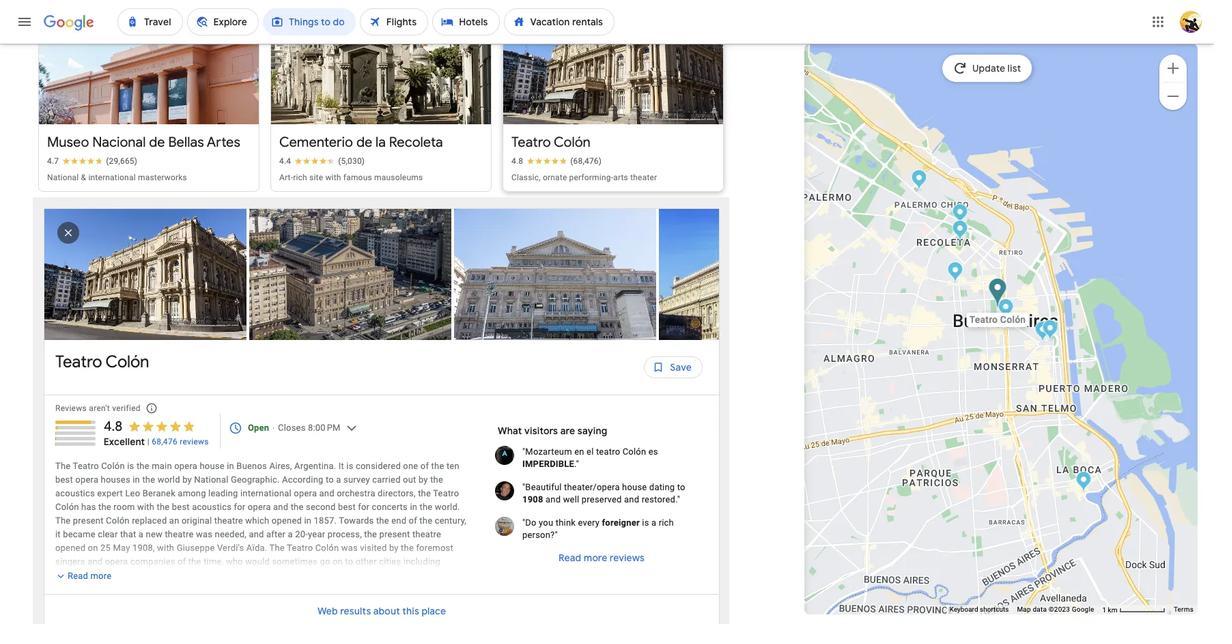 Task type: vqa. For each thing, say whether or not it's contained in the screenshot.
left more
yes



Task type: locate. For each thing, give the bounding box(es) containing it.
0 horizontal spatial an
[[169, 516, 179, 526]]

1 vertical spatial house
[[622, 482, 647, 492]]

de left bellas
[[149, 134, 165, 151]]

teatro colón up aren't
[[55, 352, 149, 372]]

rio
[[107, 570, 121, 580]]

with right 2010,
[[220, 611, 238, 621]]

house
[[200, 461, 225, 471], [622, 482, 647, 492]]

teatro inside the teatro colón 'element'
[[55, 352, 102, 372]]

it
[[339, 461, 344, 471], [100, 611, 106, 621]]

a left 20-
[[288, 529, 293, 539]]

km
[[1108, 606, 1118, 614]]

&
[[81, 173, 86, 182]]

century,
[[435, 516, 467, 526]]

on left 25
[[88, 543, 98, 553]]

the up beranek
[[142, 475, 155, 485]]

national down 4.7
[[47, 173, 79, 182]]

1 horizontal spatial teatro colón
[[512, 134, 591, 151]]

1 vertical spatial on
[[333, 557, 343, 567]]

reviews aren't verified image
[[135, 392, 168, 425]]

re-
[[108, 611, 119, 621]]

colón down room
[[106, 516, 130, 526]]

2 horizontal spatial opened
[[272, 516, 302, 526]]

0 vertical spatial after
[[231, 570, 251, 580]]

visited
[[360, 543, 387, 553]]

international down (29,665)
[[88, 173, 136, 182]]

1 vertical spatial became
[[124, 584, 157, 594]]

plans
[[199, 584, 221, 594]]

0 horizontal spatial this
[[254, 570, 269, 580]]

1 horizontal spatial may
[[113, 543, 130, 553]]

colón inside 'element'
[[106, 352, 149, 372]]

0 vertical spatial read
[[559, 552, 581, 564]]

rich left site
[[293, 173, 307, 182]]

a inside 'is a rich person?"'
[[652, 518, 657, 528]]

national inside the teatro colón is the main opera house in buenos aires, argentina. it is considered one of the ten best opera houses in the world by national geographic. according to a survey carried out by the acoustics expert leo beranek among leading international opera and orchestra directors, the teatro colón has the room with the best acoustics for opera and the second best for concerts in the world. the present colón replaced an original theatre which opened in 1857. towards the end of the century, it became clear that a new theatre was needed, and after a 20-year process, the present theatre opened on 25 may 1908, with giuseppe verdi's aïda. the teatro colón was visited by the foremost singers and opera companies of the time, who would sometimes go on to other cities including montevideo, rio de janeiro and são paulo. after this period of huge international success, the theatre's decline became clear and plans were made for massive renovations. after an initial start of works to restore the landmark in 2005, the theatre was closed for refurbishment from october 2006 to may 2010. it re-opened on 24 may 2010, with a programme for the 2010 season.
[[194, 475, 229, 485]]

that
[[120, 529, 136, 539]]

an
[[169, 516, 179, 526], [395, 584, 405, 594]]

the down including
[[424, 570, 437, 580]]

1 horizontal spatial more
[[584, 552, 608, 564]]

0 horizontal spatial best
[[55, 475, 73, 485]]

0 horizontal spatial acoustics
[[55, 488, 95, 498]]

8:00 pm
[[308, 423, 341, 433]]

keyboard shortcuts button
[[950, 605, 1009, 615]]

0 horizontal spatial 4.8
[[104, 418, 122, 435]]

best left "houses"
[[55, 475, 73, 485]]

in left 2005,
[[179, 597, 187, 608]]

0 horizontal spatial rich
[[293, 173, 307, 182]]

refurbishment
[[322, 597, 379, 608]]

massive
[[284, 584, 318, 594]]

1 horizontal spatial house
[[622, 482, 647, 492]]

1 vertical spatial present
[[380, 529, 410, 539]]

and up foreigner
[[624, 494, 640, 505]]

the left main
[[137, 461, 149, 471]]

foreigner
[[602, 518, 640, 528]]

1 vertical spatial clear
[[159, 584, 179, 594]]

may down works
[[55, 611, 72, 621]]

museo nacional de bellas artes image
[[953, 204, 968, 226]]

restore
[[93, 597, 121, 608]]

1 vertical spatial 4.8
[[104, 418, 122, 435]]

close detail image
[[52, 216, 85, 249]]

paulo.
[[203, 570, 229, 580]]

3 list item from the left
[[454, 209, 659, 340]]

present
[[73, 516, 104, 526], [380, 529, 410, 539]]

on left 24
[[151, 611, 161, 621]]

october
[[403, 597, 436, 608]]

0 horizontal spatial more
[[91, 571, 112, 581]]

0 vertical spatial national
[[47, 173, 79, 182]]

is a rich person?"
[[523, 518, 674, 540]]

1 horizontal spatial after
[[373, 584, 393, 594]]

0 horizontal spatial reviews
[[180, 437, 209, 447]]

houses
[[101, 475, 130, 485]]

in up 20-
[[304, 516, 312, 526]]

after
[[266, 529, 286, 539]]

1 list item from the left
[[44, 209, 249, 340]]

de right the rio
[[123, 570, 133, 580]]

1 horizontal spatial it
[[339, 461, 344, 471]]

0 vertical spatial more
[[584, 552, 608, 564]]

opened up after
[[272, 516, 302, 526]]

well
[[563, 494, 580, 505]]

the left ten
[[431, 461, 444, 471]]

was down original at the left of the page
[[196, 529, 213, 539]]

by right out
[[419, 475, 428, 485]]

0 horizontal spatial on
[[88, 543, 98, 553]]

international
[[88, 173, 136, 182], [240, 488, 292, 498], [332, 570, 384, 580]]

0 vertical spatial reviews
[[180, 437, 209, 447]]

directors,
[[378, 488, 416, 498]]

more down 'is a rich person?"'
[[584, 552, 608, 564]]

it left the re-
[[100, 611, 106, 621]]

was down process,
[[341, 543, 358, 553]]

teatro colón image
[[989, 278, 1007, 309]]

1 vertical spatial teatro colón
[[55, 352, 149, 372]]

0 vertical spatial present
[[73, 516, 104, 526]]

2 vertical spatial the
[[269, 543, 285, 553]]

reviews inside "excellent | 68,476 reviews"
[[180, 437, 209, 447]]

of
[[421, 461, 429, 471], [409, 516, 417, 526], [178, 557, 186, 567], [299, 570, 308, 580], [454, 584, 462, 594]]

0 vertical spatial clear
[[98, 529, 118, 539]]

person?"
[[523, 530, 558, 540]]

main menu image
[[16, 14, 33, 30]]

teatro colón up 4.8 out of 5 stars from 68,476 reviews image
[[512, 134, 591, 151]]

4.4 out of 5 stars from 5,030 reviews image
[[279, 156, 365, 166]]

is
[[127, 461, 134, 471], [347, 461, 354, 471], [642, 518, 649, 528]]

1 horizontal spatial international
[[240, 488, 292, 498]]

0 vertical spatial this
[[254, 570, 269, 580]]

second
[[306, 502, 336, 512]]

who
[[226, 557, 243, 567]]

for down leading
[[234, 502, 246, 512]]

1
[[1103, 606, 1107, 614]]

"beautiful
[[523, 482, 562, 492]]

period
[[271, 570, 297, 580]]

performing-
[[569, 173, 614, 182]]

0 horizontal spatial present
[[73, 516, 104, 526]]

imperdible
[[523, 459, 575, 469]]

by up cities
[[389, 543, 399, 553]]

for
[[234, 502, 246, 512], [358, 502, 370, 512], [270, 584, 282, 594], [308, 597, 320, 608], [297, 611, 308, 621]]

this right 'from'
[[402, 605, 419, 618]]

1 vertical spatial was
[[341, 543, 358, 553]]

read more link
[[55, 570, 112, 582]]

of right end at the left of page
[[409, 516, 417, 526]]

2 vertical spatial international
[[332, 570, 384, 580]]

more for read more reviews
[[584, 552, 608, 564]]

one
[[403, 461, 418, 471]]

list
[[44, 209, 864, 354]]

1 vertical spatial this
[[402, 605, 419, 618]]

an down the success,
[[395, 584, 405, 594]]

singers
[[55, 557, 85, 567]]

0 vertical spatial it
[[339, 461, 344, 471]]

1 horizontal spatial an
[[395, 584, 405, 594]]

expert
[[97, 488, 123, 498]]

original
[[182, 516, 212, 526]]

new
[[146, 529, 163, 539]]

1 horizontal spatial was
[[260, 597, 277, 608]]

opened down landmark
[[119, 611, 149, 621]]

by up the among
[[183, 475, 192, 485]]

plaza de mayo image
[[1035, 321, 1051, 344]]

and down são
[[181, 584, 196, 594]]

present down 'has'
[[73, 516, 104, 526]]

of up massive
[[299, 570, 308, 580]]

de inside the teatro colón is the main opera house in buenos aires, argentina. it is considered one of the ten best opera houses in the world by national geographic. according to a survey carried out by the acoustics expert leo beranek among leading international opera and orchestra directors, the teatro colón has the room with the best acoustics for opera and the second best for concerts in the world. the present colón replaced an original theatre which opened in 1857. towards the end of the century, it became clear that a new theatre was needed, and after a 20-year process, the present theatre opened on 25 may 1908, with giuseppe verdi's aïda. the teatro colón was visited by the foremost singers and opera companies of the time, who would sometimes go on to other cities including montevideo, rio de janeiro and são paulo. after this period of huge international success, the theatre's decline became clear and plans were made for massive renovations. after an initial start of works to restore the landmark in 2005, the theatre was closed for refurbishment from october 2006 to may 2010. it re-opened on 24 may 2010, with a programme for the 2010 season.
[[123, 570, 133, 580]]

geographic.
[[231, 475, 280, 485]]

1 horizontal spatial this
[[402, 605, 419, 618]]

0 vertical spatial acoustics
[[55, 488, 95, 498]]

leading
[[208, 488, 238, 498]]

reviews
[[180, 437, 209, 447], [610, 552, 645, 564]]

1 horizontal spatial reviews
[[610, 552, 645, 564]]

colón left 'has'
[[55, 502, 79, 512]]

0 horizontal spatial was
[[196, 529, 213, 539]]

and up second
[[319, 488, 335, 498]]

was up programme
[[260, 597, 277, 608]]

international down other
[[332, 570, 384, 580]]

colón
[[554, 134, 591, 151], [106, 352, 149, 372], [623, 447, 646, 457], [101, 461, 125, 471], [55, 502, 79, 512], [106, 516, 130, 526], [315, 543, 339, 553]]

more up decline
[[91, 571, 112, 581]]

2 horizontal spatial de
[[356, 134, 372, 151]]

artes
[[207, 134, 241, 151]]

reviews down foreigner
[[610, 552, 645, 564]]

1 km button
[[1099, 605, 1170, 615]]

0 vertical spatial opened
[[272, 516, 302, 526]]

read for read more reviews
[[559, 552, 581, 564]]

1 horizontal spatial rich
[[659, 518, 674, 528]]

with
[[325, 173, 341, 182], [137, 502, 154, 512], [157, 543, 174, 553], [220, 611, 238, 621]]

es
[[649, 447, 658, 457]]

2 horizontal spatial is
[[642, 518, 649, 528]]

1 vertical spatial read
[[68, 571, 88, 581]]

1 vertical spatial more
[[91, 571, 112, 581]]

present down end at the left of page
[[380, 529, 410, 539]]

after down who
[[231, 570, 251, 580]]

1 horizontal spatial 4.8
[[512, 156, 523, 166]]

1 vertical spatial opened
[[55, 543, 86, 553]]

national & international masterworks
[[47, 173, 187, 182]]

1 vertical spatial national
[[194, 475, 229, 485]]

1 vertical spatial after
[[373, 584, 393, 594]]

4.8 for 4.8 out of 5 stars from 68,476 reviews. excellent. element
[[104, 418, 122, 435]]

acoustics up 'has'
[[55, 488, 95, 498]]

would
[[245, 557, 270, 567]]

list item
[[44, 209, 249, 340], [249, 209, 454, 340], [454, 209, 659, 340], [659, 209, 864, 340]]

with right site
[[325, 173, 341, 182]]

argentina.
[[294, 461, 336, 471]]

this down would
[[254, 570, 269, 580]]

24
[[164, 611, 174, 621]]

0 vertical spatial international
[[88, 173, 136, 182]]

4.7 out of 5 stars from 29,665 reviews image
[[47, 156, 137, 166]]

it up survey
[[339, 461, 344, 471]]

the down after
[[269, 543, 285, 553]]

to
[[326, 475, 334, 485], [677, 482, 686, 492], [345, 557, 353, 567], [82, 597, 90, 608], [461, 597, 469, 608]]

68,476 reviews link
[[152, 436, 209, 447]]

on right go
[[333, 557, 343, 567]]

2 horizontal spatial best
[[338, 502, 356, 512]]

season.
[[349, 611, 381, 621]]

1 vertical spatial rich
[[659, 518, 674, 528]]

1 horizontal spatial national
[[194, 475, 229, 485]]

according
[[282, 475, 324, 485]]

clear
[[98, 529, 118, 539], [159, 584, 179, 594]]

famous
[[343, 173, 372, 182]]

an left original at the left of the page
[[169, 516, 179, 526]]

survey
[[344, 475, 370, 485]]

teatro up reviews
[[55, 352, 102, 372]]

colón up verified
[[106, 352, 149, 372]]

house inside the teatro colón is the main opera house in buenos aires, argentina. it is considered one of the ten best opera houses in the world by national geographic. according to a survey carried out by the acoustics expert leo beranek among leading international opera and orchestra directors, the teatro colón has the room with the best acoustics for opera and the second best for concerts in the world. the present colón replaced an original theatre which opened in 1857. towards the end of the century, it became clear that a new theatre was needed, and after a 20-year process, the present theatre opened on 25 may 1908, with giuseppe verdi's aïda. the teatro colón was visited by the foremost singers and opera companies of the time, who would sometimes go on to other cities including montevideo, rio de janeiro and são paulo. after this period of huge international success, the theatre's decline became clear and plans were made for massive renovations. after an initial start of works to restore the landmark in 2005, the theatre was closed for refurbishment from october 2006 to may 2010. it re-opened on 24 may 2010, with a programme for the 2010 season.
[[200, 461, 225, 471]]

may
[[113, 543, 130, 553], [55, 611, 72, 621], [176, 611, 193, 621]]

international down geographic.
[[240, 488, 292, 498]]

in up leo at the bottom left of page
[[133, 475, 140, 485]]

about
[[373, 605, 400, 618]]

is right foreigner
[[642, 518, 649, 528]]

end
[[392, 516, 407, 526]]

to right "dating"
[[677, 482, 686, 492]]

the up including
[[401, 543, 414, 553]]

read down think
[[559, 552, 581, 564]]

0 horizontal spatial teatro colón
[[55, 352, 149, 372]]

4.8 out of 5 stars from 68,476 reviews image
[[512, 156, 602, 166]]

0 horizontal spatial it
[[100, 611, 106, 621]]

reviews right 68,476
[[180, 437, 209, 447]]

zoom in map image
[[1165, 60, 1182, 76]]

the
[[137, 461, 149, 471], [431, 461, 444, 471], [142, 475, 155, 485], [430, 475, 443, 485], [418, 488, 431, 498], [98, 502, 111, 512], [157, 502, 170, 512], [291, 502, 304, 512], [420, 502, 433, 512], [376, 516, 389, 526], [420, 516, 433, 526], [364, 529, 377, 539], [401, 543, 414, 553], [188, 557, 201, 567], [424, 570, 437, 580], [124, 597, 137, 608], [214, 597, 227, 608], [310, 611, 323, 621]]

may right 24
[[176, 611, 193, 621]]

opera up the expert
[[75, 475, 98, 485]]

the down plans
[[214, 597, 227, 608]]

2 vertical spatial was
[[260, 597, 277, 608]]

among
[[178, 488, 206, 498]]

opened
[[272, 516, 302, 526], [55, 543, 86, 553], [119, 611, 149, 621]]

needed,
[[215, 529, 247, 539]]

"do you think every foreigner
[[523, 518, 640, 528]]

recoleta
[[389, 134, 443, 151]]

map region
[[745, 0, 1215, 624]]

national up leading
[[194, 475, 229, 485]]

0 horizontal spatial de
[[123, 570, 133, 580]]

made
[[245, 584, 268, 594]]

opera up the rio
[[105, 557, 128, 567]]

replaced
[[132, 516, 167, 526]]

4.8 for 4.8 out of 5 stars from 68,476 reviews image
[[512, 156, 523, 166]]

teatro down 20-
[[287, 543, 313, 553]]

is up survey
[[347, 461, 354, 471]]

data
[[1033, 606, 1047, 613]]

web
[[318, 605, 338, 618]]

1 vertical spatial international
[[240, 488, 292, 498]]

in
[[227, 461, 234, 471], [133, 475, 140, 485], [410, 502, 417, 512], [304, 516, 312, 526], [179, 597, 187, 608]]

1 horizontal spatial read
[[559, 552, 581, 564]]

0 horizontal spatial clear
[[98, 529, 118, 539]]

ten
[[447, 461, 460, 471]]

clear up 25
[[98, 529, 118, 539]]

became right it
[[63, 529, 95, 539]]

the up it
[[55, 516, 71, 526]]

el ateneo grand splendid image
[[948, 262, 963, 284]]

restored."
[[642, 494, 680, 505]]

0 horizontal spatial read
[[68, 571, 88, 581]]

after up 'from'
[[373, 584, 393, 594]]

4.8 out of 5 stars from 68,476 reviews. excellent. element
[[104, 418, 209, 449]]

0 horizontal spatial international
[[88, 173, 136, 182]]

(68,476)
[[571, 156, 602, 166]]

rich down restored."
[[659, 518, 674, 528]]

0 vertical spatial 4.8
[[512, 156, 523, 166]]

1 horizontal spatial on
[[151, 611, 161, 621]]

beranek
[[143, 488, 176, 498]]

may down that
[[113, 543, 130, 553]]

0 horizontal spatial became
[[63, 529, 95, 539]]

0 horizontal spatial house
[[200, 461, 225, 471]]

out
[[403, 475, 416, 485]]

works
[[55, 597, 80, 608]]

towards
[[339, 516, 374, 526]]

4.8 inside image
[[512, 156, 523, 166]]



Task type: describe. For each thing, give the bounding box(es) containing it.
2 list item from the left
[[249, 209, 454, 340]]

save
[[670, 361, 692, 373]]

en
[[575, 447, 584, 457]]

including
[[404, 557, 441, 567]]

world.
[[435, 502, 460, 512]]

1 horizontal spatial present
[[380, 529, 410, 539]]

and down "beautiful at the left bottom
[[546, 494, 561, 505]]

the down concerts
[[376, 516, 389, 526]]

teatro up 4.8 out of 5 stars from 68,476 reviews image
[[512, 134, 551, 151]]

0 vertical spatial became
[[63, 529, 95, 539]]

update list button
[[943, 55, 1033, 82]]

2 horizontal spatial international
[[332, 570, 384, 580]]

house inside "beautiful theater/opera house dating to 1908 and well preserved and restored."
[[622, 482, 647, 492]]

reviews aren't verified
[[55, 403, 141, 413]]

terms link
[[1174, 606, 1194, 613]]

time,
[[204, 557, 224, 567]]

cities
[[379, 557, 401, 567]]

1 km
[[1103, 606, 1120, 614]]

theater
[[631, 173, 657, 182]]

2 vertical spatial opened
[[119, 611, 149, 621]]

0 vertical spatial rich
[[293, 173, 307, 182]]

update list
[[973, 62, 1022, 74]]

verdi's
[[217, 543, 244, 553]]

aren't
[[89, 403, 110, 413]]

4 list item from the left
[[659, 209, 864, 340]]

with up the replaced
[[137, 502, 154, 512]]

and up the read more
[[88, 557, 103, 567]]

map data ©2023 google
[[1017, 606, 1095, 613]]

preserved
[[582, 494, 622, 505]]

the right out
[[430, 475, 443, 485]]

is inside 'is a rich person?"'
[[642, 518, 649, 528]]

what
[[498, 425, 522, 437]]

for down period
[[270, 584, 282, 594]]

for down closed
[[297, 611, 308, 621]]

the left the century,
[[420, 516, 433, 526]]

go
[[320, 557, 330, 567]]

0 vertical spatial on
[[88, 543, 98, 553]]

a left programme
[[240, 611, 245, 621]]

and up after
[[273, 502, 288, 512]]

2 vertical spatial on
[[151, 611, 161, 621]]

in left the buenos
[[227, 461, 234, 471]]

landmark
[[139, 597, 177, 608]]

buenos
[[237, 461, 267, 471]]

aires,
[[269, 461, 292, 471]]

verified
[[112, 403, 141, 413]]

2010.
[[75, 611, 98, 621]]

update
[[973, 62, 1006, 74]]

2 horizontal spatial was
[[341, 543, 358, 553]]

25
[[100, 543, 111, 553]]

terms
[[1174, 606, 1194, 613]]

read for read more
[[68, 571, 88, 581]]

sometimes
[[272, 557, 318, 567]]

0 vertical spatial the
[[55, 461, 71, 471]]

and left são
[[168, 570, 183, 580]]

teatro up the expert
[[73, 461, 99, 471]]

foremost
[[416, 543, 453, 553]]

keyboard shortcuts
[[950, 606, 1009, 613]]

programme
[[247, 611, 294, 621]]

teatro colón element
[[55, 351, 149, 384]]

to right 2006
[[461, 597, 469, 608]]

are
[[561, 425, 575, 437]]

1 horizontal spatial became
[[124, 584, 157, 594]]

to left other
[[345, 557, 353, 567]]

year
[[308, 529, 325, 539]]

ornate
[[543, 173, 567, 182]]

68,476
[[152, 437, 178, 447]]

the teatro colón is the main opera house in buenos aires, argentina. it is considered one of the ten best opera houses in the world by national geographic. according to a survey carried out by the acoustics expert leo beranek among leading international opera and orchestra directors, the teatro colón has the room with the best acoustics for opera and the second best for concerts in the world. the present colón replaced an original theatre which opened in 1857. towards the end of the century, it became clear that a new theatre was needed, and after a 20-year process, the present theatre opened on 25 may 1908, with giuseppe verdi's aïda. the teatro colón was visited by the foremost singers and opera companies of the time, who would sometimes go on to other cities including montevideo, rio de janeiro and são paulo. after this period of huge international success, the theatre's decline became clear and plans were made for massive renovations. after an initial start of works to restore the landmark in 2005, the theatre was closed for refurbishment from october 2006 to may 2010. it re-opened on 24 may 2010, with a programme for the 2010 season.
[[55, 461, 469, 621]]

cementerio
[[279, 134, 353, 151]]

2 horizontal spatial may
[[176, 611, 193, 621]]

map
[[1017, 606, 1031, 613]]

success,
[[386, 570, 421, 580]]

with down new
[[157, 543, 174, 553]]

the down 'giuseppe'
[[188, 557, 201, 567]]

theatre down the were
[[229, 597, 258, 608]]

to down argentina.
[[326, 475, 334, 485]]

save button
[[644, 351, 703, 384]]

of up são
[[178, 557, 186, 567]]

concerts
[[372, 502, 408, 512]]

leo
[[125, 488, 140, 498]]

."
[[575, 459, 579, 469]]

1 horizontal spatial clear
[[159, 584, 179, 594]]

the up the visited
[[364, 529, 377, 539]]

opera up world
[[174, 461, 197, 471]]

0 vertical spatial an
[[169, 516, 179, 526]]

of right start
[[454, 584, 462, 594]]

1 vertical spatial it
[[100, 611, 106, 621]]

museo
[[47, 134, 89, 151]]

the down the expert
[[98, 502, 111, 512]]

2010,
[[196, 611, 218, 621]]

"mozarteum en el teatro colón es imperdible ."
[[523, 447, 658, 469]]

theatre up 'giuseppe'
[[165, 529, 194, 539]]

1 vertical spatial the
[[55, 516, 71, 526]]

to inside "beautiful theater/opera house dating to 1908 and well preserved and restored."
[[677, 482, 686, 492]]

0 horizontal spatial may
[[55, 611, 72, 621]]

1 horizontal spatial acoustics
[[192, 502, 232, 512]]

think
[[556, 518, 576, 528]]

cementerio de la recoleta
[[279, 134, 443, 151]]

world
[[158, 475, 180, 485]]

and up aïda.
[[249, 529, 264, 539]]

the left second
[[291, 502, 304, 512]]

in down directors,
[[410, 502, 417, 512]]

for down massive
[[308, 597, 320, 608]]

4.7
[[47, 156, 59, 166]]

museo de arte latinoamericano de buenos aires image
[[912, 169, 927, 192]]

of right 'one'
[[421, 461, 429, 471]]

colón up go
[[315, 543, 339, 553]]

la
[[376, 134, 386, 151]]

opera up which
[[248, 502, 271, 512]]

cementerio de la recoleta image
[[953, 220, 968, 242]]

for up the towards
[[358, 502, 370, 512]]

the right directors,
[[418, 488, 431, 498]]

(29,665)
[[106, 156, 137, 166]]

keyboard
[[950, 606, 979, 613]]

what visitors are saying
[[498, 425, 608, 437]]

1 horizontal spatial best
[[172, 502, 190, 512]]

⋅
[[272, 423, 276, 433]]

the left '2010' in the left of the page
[[310, 611, 323, 621]]

considered
[[356, 461, 401, 471]]

2 horizontal spatial on
[[333, 557, 343, 567]]

colón inside '"mozarteum en el teatro colón es imperdible ."'
[[623, 447, 646, 457]]

the left the world.
[[420, 502, 433, 512]]

to up the 2010.
[[82, 597, 90, 608]]

huge
[[310, 570, 330, 580]]

2 horizontal spatial by
[[419, 475, 428, 485]]

2005,
[[189, 597, 211, 608]]

opera down according
[[294, 488, 317, 498]]

0 vertical spatial teatro colón
[[512, 134, 591, 151]]

visitors
[[525, 425, 558, 437]]

|
[[147, 437, 149, 447]]

giuseppe
[[177, 543, 215, 553]]

1 vertical spatial an
[[395, 584, 405, 594]]

1 horizontal spatial is
[[347, 461, 354, 471]]

0 horizontal spatial after
[[231, 570, 251, 580]]

theatre up the foremost
[[413, 529, 441, 539]]

0 horizontal spatial is
[[127, 461, 134, 471]]

colón up (68,476)
[[554, 134, 591, 151]]

caminito image
[[1076, 471, 1092, 494]]

classic, ornate performing-arts theater
[[512, 173, 657, 182]]

teatro up the world.
[[433, 488, 459, 498]]

montevideo,
[[55, 570, 105, 580]]

(5,030)
[[338, 156, 365, 166]]

google
[[1072, 606, 1095, 613]]

theatre up needed,
[[214, 516, 243, 526]]

obelisco image
[[998, 299, 1014, 321]]

carried
[[372, 475, 401, 485]]

0 horizontal spatial by
[[183, 475, 192, 485]]

masterworks
[[138, 173, 187, 182]]

"mozarteum
[[523, 447, 572, 457]]

the down beranek
[[157, 502, 170, 512]]

companies
[[130, 557, 175, 567]]

arts
[[614, 173, 628, 182]]

a right that
[[139, 529, 144, 539]]

4.4
[[279, 156, 291, 166]]

1 vertical spatial reviews
[[610, 552, 645, 564]]

this inside the teatro colón is the main opera house in buenos aires, argentina. it is considered one of the ten best opera houses in the world by national geographic. according to a survey carried out by the acoustics expert leo beranek among leading international opera and orchestra directors, the teatro colón has the room with the best acoustics for opera and the second best for concerts in the world. the present colón replaced an original theatre which opened in 1857. towards the end of the century, it became clear that a new theatre was needed, and after a 20-year process, the present theatre opened on 25 may 1908, with giuseppe verdi's aïda. the teatro colón was visited by the foremost singers and opera companies of the time, who would sometimes go on to other cities including montevideo, rio de janeiro and são paulo. after this period of huge international success, the theatre's decline became clear and plans were made for massive renovations. after an initial start of works to restore the landmark in 2005, the theatre was closed for refurbishment from october 2006 to may 2010. it re-opened on 24 may 2010, with a programme for the 2010 season.
[[254, 570, 269, 580]]

art-
[[279, 173, 293, 182]]

which
[[245, 516, 269, 526]]

2010
[[326, 611, 346, 621]]

colón up "houses"
[[101, 461, 125, 471]]

1 horizontal spatial by
[[389, 543, 399, 553]]

read more reviews
[[559, 552, 645, 564]]

start
[[432, 584, 451, 594]]

zoom out map image
[[1165, 88, 1182, 104]]

shortcuts
[[980, 606, 1009, 613]]

1908
[[523, 494, 543, 505]]

room
[[114, 502, 135, 512]]

1 horizontal spatial de
[[149, 134, 165, 151]]

casa rosada image
[[1043, 320, 1058, 342]]

rich inside 'is a rich person?"'
[[659, 518, 674, 528]]

site
[[309, 173, 323, 182]]

excellent
[[104, 436, 145, 448]]

saying
[[578, 425, 608, 437]]

more for read more
[[91, 571, 112, 581]]

a left survey
[[336, 475, 341, 485]]

0 vertical spatial was
[[196, 529, 213, 539]]

renovations.
[[320, 584, 370, 594]]

the right restore
[[124, 597, 137, 608]]

"do
[[523, 518, 537, 528]]

closed
[[279, 597, 306, 608]]

excellent | 68,476 reviews
[[104, 436, 209, 448]]



